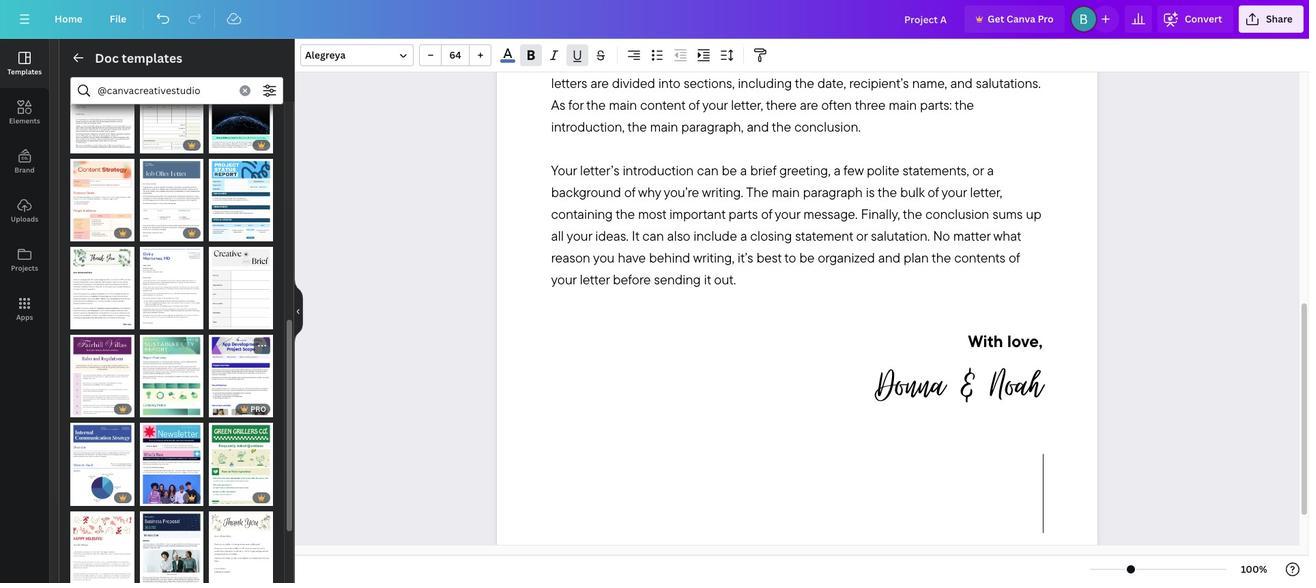 Task type: vqa. For each thing, say whether or not it's contained in the screenshot.
Untitled Design associated with first untitled design link from the top
no



Task type: locate. For each thing, give the bounding box(es) containing it.
#3b75c2 image
[[501, 60, 515, 63]]

0 vertical spatial be
[[601, 53, 616, 70]]

0 vertical spatial you're
[[561, 31, 597, 48]]

templates button
[[0, 39, 49, 88]]

0 vertical spatial letter,
[[731, 97, 764, 114]]

can inside if you're thinking of writing a letter yourself, make your intentions clear from the start. you can be fun and creative or straightforward, depending on your needs. most letters are divided into sections, including the date, recipient's name, and salutations. as for the main content of your letter, there are often three main parts: the introduction, the main paragraph, and the conclusion.
[[576, 53, 598, 70]]

and down there at the right top of the page
[[747, 118, 769, 135]]

letter, down including
[[731, 97, 764, 114]]

be up "writing."
[[722, 162, 737, 179]]

introduction
[[623, 162, 694, 179]]

parts
[[729, 206, 758, 223]]

doc
[[95, 50, 119, 66]]

2 horizontal spatial or
[[973, 162, 984, 179]]

is
[[867, 184, 875, 201]]

letter down the you on the left top
[[580, 271, 610, 288]]

1 vertical spatial can
[[697, 162, 719, 179]]

cover letter doc in cream white simple style image
[[70, 71, 134, 153]]

salutation.
[[871, 228, 930, 245]]

for
[[569, 97, 584, 114]]

with
[[969, 331, 1004, 352]]

your right all
[[567, 228, 592, 245]]

1 horizontal spatial letter,
[[971, 184, 1003, 201]]

file button
[[99, 5, 137, 33]]

contents
[[955, 249, 1006, 267]]

letter inside if you're thinking of writing a letter yourself, make your intentions clear from the start. you can be fun and creative or straightforward, depending on your needs. most letters are divided into sections, including the date, recipient's name, and salutations. as for the main content of your letter, there are often three main parts: the introduction, the main paragraph, and the conclusion.
[[716, 31, 745, 48]]

sections,
[[684, 75, 735, 92]]

0 horizontal spatial letter
[[580, 271, 610, 288]]

your
[[833, 31, 859, 48], [909, 53, 935, 70], [703, 97, 728, 114], [942, 184, 967, 201], [775, 206, 801, 223], [567, 228, 592, 245], [551, 271, 577, 288]]

your right on
[[909, 53, 935, 70]]

or right "statements,"
[[973, 162, 984, 179]]

if you're thinking of writing a letter yourself, make your intentions clear from the start. you can be fun and creative or straightforward, depending on your needs. most letters are divided into sections, including the date, recipient's name, and salutations. as for the main content of your letter, there are often three main parts: the introduction, the main paragraph, and the conclusion.
[[551, 31, 1044, 135]]

be right to
[[800, 249, 815, 267]]

alegreya
[[305, 48, 346, 61]]

1 horizontal spatial can
[[643, 228, 664, 245]]

or up organized
[[857, 228, 868, 245]]

are left often
[[800, 97, 819, 114]]

brand button
[[0, 137, 49, 186]]

2 vertical spatial or
[[857, 228, 868, 245]]

to
[[785, 249, 797, 267]]

1 vertical spatial you're
[[664, 184, 700, 201]]

you're
[[561, 31, 597, 48], [664, 184, 700, 201]]

the down no
[[932, 249, 952, 267]]

wedding thank you letter doc in white beige simple elegant style group
[[209, 504, 273, 584]]

sustainability report doc in green light green gradients style image
[[140, 335, 204, 418]]

letter's
[[580, 162, 620, 179]]

clear
[[923, 31, 951, 48]]

all
[[551, 228, 564, 245]]

are right letters
[[591, 75, 609, 92]]

can right you
[[576, 53, 598, 70]]

the
[[983, 31, 1002, 48], [795, 75, 815, 92], [587, 97, 606, 114], [955, 97, 975, 114], [628, 118, 647, 135], [772, 118, 792, 135], [878, 184, 898, 201], [616, 206, 635, 223], [903, 206, 923, 223], [932, 249, 952, 267]]

name,
[[913, 75, 948, 92]]

1 horizontal spatial you're
[[664, 184, 700, 201]]

1 vertical spatial letter,
[[971, 184, 1003, 201]]

internal comms strategy templates professional doc in blue white traditional corporate style group
[[70, 415, 134, 506]]

you're up the important
[[664, 184, 700, 201]]

1 vertical spatial letter
[[580, 271, 610, 288]]

recipient's
[[850, 75, 910, 92]]

wedding thank you letter doc in white beige simple elegant style image
[[209, 512, 273, 584]]

main
[[609, 97, 637, 114], [889, 97, 917, 114], [650, 118, 679, 135], [772, 184, 800, 201]]

be left fun
[[601, 53, 616, 70]]

uploads button
[[0, 186, 49, 236]]

get canva pro
[[988, 12, 1054, 25]]

fun
[[619, 53, 638, 70]]

1 vertical spatial be
[[722, 162, 737, 179]]

0 horizontal spatial letter,
[[731, 97, 764, 114]]

can up "writing."
[[697, 162, 719, 179]]

1 vertical spatial are
[[800, 97, 819, 114]]

a up sums
[[988, 162, 995, 179]]

food & restaurant faqs doc in green cream yellow bold nostalgia style image
[[209, 424, 273, 506]]

writing.
[[702, 184, 744, 201]]

it's
[[738, 249, 754, 267]]

and inside your letter's introduction can be a brief greeting, a few polite statements, or a background of why you're writing. the main paragraph is the bulk of your letter, containing the most important parts of your message. finally, the conclusion sums up all your ideas. it can also include a closing statement or salutation. no matter what reason you have behind writing, it's best to be organized and plan the contents of your letter before sending it out.
[[879, 249, 901, 267]]

templates
[[122, 50, 182, 66]]

can
[[576, 53, 598, 70], [697, 162, 719, 179], [643, 228, 664, 245]]

letters
[[551, 75, 588, 92]]

1 horizontal spatial letter
[[716, 31, 745, 48]]

2 vertical spatial be
[[800, 249, 815, 267]]

of right bulk
[[928, 184, 939, 201]]

and down salutation.
[[879, 249, 901, 267]]

if
[[551, 31, 558, 48]]

you
[[551, 53, 573, 70]]

greeting,
[[780, 162, 831, 179]]

group
[[419, 44, 492, 66]]

side panel tab list
[[0, 39, 49, 334]]

thank you letter doc in green gold white watercolor elegant style image
[[70, 247, 134, 330]]

you're right if
[[561, 31, 597, 48]]

templates
[[7, 67, 42, 76]]

0 horizontal spatial or
[[717, 53, 728, 70]]

1 vertical spatial or
[[973, 162, 984, 179]]

depending
[[824, 53, 888, 70]]

three
[[855, 97, 886, 114]]

0 vertical spatial can
[[576, 53, 598, 70]]

hotel hotel policy doc in purple cream vintage cinematica style group
[[70, 327, 134, 418]]

elements button
[[0, 88, 49, 137]]

0 vertical spatial letter
[[716, 31, 745, 48]]

2 horizontal spatial be
[[800, 249, 815, 267]]

a left 'brief'
[[741, 162, 747, 179]]

brief
[[751, 162, 777, 179]]

main down recipient's
[[889, 97, 917, 114]]

the down get
[[983, 31, 1002, 48]]

main right the
[[772, 184, 800, 201]]

organized
[[818, 249, 876, 267]]

yourself,
[[748, 31, 796, 48]]

the
[[747, 184, 769, 201]]

2 horizontal spatial can
[[697, 162, 719, 179]]

bulk
[[901, 184, 925, 201]]

internal comms strategy templates professional doc in blue white traditional corporate style image
[[70, 424, 134, 506]]

are
[[591, 75, 609, 92], [800, 97, 819, 114]]

letter, up sums
[[971, 184, 1003, 201]]

can right it
[[643, 228, 664, 245]]

cover letter doc in blue white clean style image
[[140, 247, 204, 330]]

letter left yourself, on the right top
[[716, 31, 745, 48]]

or
[[717, 53, 728, 70], [973, 162, 984, 179], [857, 228, 868, 245]]

letter
[[716, 31, 745, 48], [580, 271, 610, 288]]

cover letter doc in blue white clean style group
[[140, 239, 204, 330]]

100% button
[[1233, 559, 1277, 581]]

business proposal professional doc in dark blue green abstract professional style image
[[140, 512, 204, 584]]

and
[[642, 53, 664, 70], [951, 75, 973, 92], [747, 118, 769, 135], [879, 249, 901, 267]]

the down bulk
[[903, 206, 923, 223]]

letter inside your letter's introduction can be a brief greeting, a few polite statements, or a background of why you're writing. the main paragraph is the bulk of your letter, containing the most important parts of your message. finally, the conclusion sums up all your ideas. it can also include a closing statement or salutation. no matter what reason you have behind writing, it's best to be organized and plan the contents of your letter before sending it out.
[[580, 271, 610, 288]]

pro
[[251, 404, 266, 415]]

of
[[649, 31, 660, 48], [689, 97, 700, 114], [625, 184, 636, 201], [928, 184, 939, 201], [762, 206, 773, 223], [1009, 249, 1020, 267]]

cover letter doc in cream white simple style group
[[70, 71, 134, 153]]

0 horizontal spatial can
[[576, 53, 598, 70]]

0 horizontal spatial are
[[591, 75, 609, 92]]

before
[[613, 271, 651, 288]]

or up 'sections,' in the top of the page
[[717, 53, 728, 70]]

include
[[694, 228, 738, 245]]

Search Doc templates search field
[[98, 78, 232, 104]]

finally,
[[862, 206, 901, 223]]

needs.
[[938, 53, 977, 70]]

a right writing at the right top
[[705, 31, 712, 48]]

0 vertical spatial or
[[717, 53, 728, 70]]

writing
[[663, 31, 702, 48]]

brand guidelines doc in navy aquamarine bright purple neon tech style image
[[209, 71, 273, 153]]

a
[[705, 31, 712, 48], [741, 162, 747, 179], [834, 162, 841, 179], [988, 162, 995, 179], [741, 228, 748, 245]]

conclusion
[[926, 206, 990, 223]]

salutations.
[[976, 75, 1041, 92]]

the right for
[[587, 97, 606, 114]]

your down reason
[[551, 271, 577, 288]]

and right fun
[[642, 53, 664, 70]]

0 horizontal spatial you're
[[561, 31, 597, 48]]

h
[[1030, 358, 1043, 414]]

your letter's introduction can be a brief greeting, a few polite statements, or a background of why you're writing. the main paragraph is the bulk of your letter, containing the most important parts of your message. finally, the conclusion sums up all your ideas. it can also include a closing statement or salutation. no matter what reason you have behind writing, it's best to be organized and plan the contents of your letter before sending it out.
[[551, 162, 1045, 288]]

project status report professional doc in dark blue light blue playful abstract style image
[[209, 159, 273, 242]]

on
[[891, 53, 907, 70]]

0 horizontal spatial be
[[601, 53, 616, 70]]

1 horizontal spatial be
[[722, 162, 737, 179]]

letter,
[[731, 97, 764, 114], [971, 184, 1003, 201]]



Task type: describe. For each thing, give the bounding box(es) containing it.
important
[[670, 206, 726, 223]]

projects button
[[0, 236, 49, 285]]

0 vertical spatial are
[[591, 75, 609, 92]]

date,
[[818, 75, 847, 92]]

you
[[594, 249, 615, 267]]

the left date,
[[795, 75, 815, 92]]

of down what
[[1009, 249, 1020, 267]]

statement
[[796, 228, 854, 245]]

creative brief doc in black and white grey editorial style group
[[209, 239, 273, 330]]

few
[[844, 162, 864, 179]]

project scope doc in blue purple corporate geometric style group
[[209, 335, 273, 418]]

project scope doc in blue purple corporate geometric style image
[[209, 335, 273, 418]]

conclusion.
[[795, 118, 861, 135]]

hotel hotel policy doc in purple cream vintage cinematica style image
[[70, 335, 134, 418]]

sending
[[654, 271, 701, 288]]

hide image
[[294, 279, 303, 344]]

background
[[551, 184, 622, 201]]

brand guidelines doc in navy aquamarine bright purple neon tech style group
[[209, 71, 273, 153]]

letter, inside if you're thinking of writing a letter yourself, make your intentions clear from the start. you can be fun and creative or straightforward, depending on your needs. most letters are divided into sections, including the date, recipient's name, and salutations. as for the main content of your letter, there are often three main parts: the introduction, the main paragraph, and the conclusion.
[[731, 97, 764, 114]]

content
[[641, 97, 686, 114]]

canva
[[1007, 12, 1036, 25]]

100%
[[1242, 563, 1268, 576]]

the down content
[[628, 118, 647, 135]]

brand
[[15, 165, 35, 175]]

&
[[959, 358, 978, 414]]

with love, donna & noa h
[[876, 331, 1043, 414]]

project status report professional doc in dark blue light blue playful abstract style group
[[209, 151, 273, 242]]

1 horizontal spatial are
[[800, 97, 819, 114]]

it
[[704, 271, 711, 288]]

what
[[994, 228, 1021, 245]]

a inside if you're thinking of writing a letter yourself, make your intentions clear from the start. you can be fun and creative or straightforward, depending on your needs. most letters are divided into sections, including the date, recipient's name, and salutations. as for the main content of your letter, there are often three main parts: the introduction, the main paragraph, and the conclusion.
[[705, 31, 712, 48]]

divided
[[612, 75, 656, 92]]

apps button
[[0, 285, 49, 334]]

noa
[[991, 358, 1030, 414]]

the up it
[[616, 206, 635, 223]]

main down content
[[650, 118, 679, 135]]

ideas.
[[596, 228, 629, 245]]

elements
[[9, 116, 40, 126]]

including
[[738, 75, 793, 92]]

behind
[[649, 249, 691, 267]]

a down parts at the right top of the page
[[741, 228, 748, 245]]

newsletter professional doc in sky blue pink red bright modern style group
[[140, 415, 204, 506]]

letter, inside your letter's introduction can be a brief greeting, a few polite statements, or a background of why you're writing. the main paragraph is the bulk of your letter, containing the most important parts of your message. finally, the conclusion sums up all your ideas. it can also include a closing statement or salutation. no matter what reason you have behind writing, it's best to be organized and plan the contents of your letter before sending it out.
[[971, 184, 1003, 201]]

home
[[55, 12, 82, 25]]

christmas letter doc in red peach cream illustrative style group
[[70, 504, 134, 584]]

containing
[[551, 206, 613, 223]]

your up "conclusion"
[[942, 184, 967, 201]]

of down 'sections,' in the top of the page
[[689, 97, 700, 114]]

plan
[[904, 249, 929, 267]]

of left writing at the right top
[[649, 31, 660, 48]]

donna
[[876, 358, 945, 414]]

the right the is on the right top
[[878, 184, 898, 201]]

why
[[639, 184, 661, 201]]

reason
[[551, 249, 591, 267]]

as
[[551, 97, 566, 114]]

your up "paragraph," at the right top
[[703, 97, 728, 114]]

2 vertical spatial can
[[643, 228, 664, 245]]

creative brief doc in black and white grey editorial style image
[[209, 247, 273, 330]]

business proposal professional doc in dark blue green abstract professional style group
[[140, 504, 204, 584]]

content strategy doc in pastel orange red light blue soft pastels style image
[[70, 159, 134, 242]]

it
[[632, 228, 640, 245]]

statements,
[[903, 162, 970, 179]]

writing,
[[693, 249, 735, 267]]

newsletter professional doc in sky blue pink red bright modern style image
[[140, 424, 204, 506]]

main inside your letter's introduction can be a brief greeting, a few polite statements, or a background of why you're writing. the main paragraph is the bulk of your letter, containing the most important parts of your message. finally, the conclusion sums up all your ideas. it can also include a closing statement or salutation. no matter what reason you have behind writing, it's best to be organized and plan the contents of your letter before sending it out.
[[772, 184, 800, 201]]

creative
[[667, 53, 713, 70]]

1 horizontal spatial or
[[857, 228, 868, 245]]

your up depending
[[833, 31, 859, 48]]

share
[[1267, 12, 1294, 25]]

most
[[639, 206, 667, 223]]

no
[[934, 228, 951, 245]]

content strategy doc in pastel orange red light blue soft pastels style group
[[70, 151, 134, 242]]

of left "why"
[[625, 184, 636, 201]]

straightforward,
[[731, 53, 821, 70]]

consulting invoice professional doc in dark blue cream casual corporate style group
[[140, 71, 204, 153]]

you're inside if you're thinking of writing a letter yourself, make your intentions clear from the start. you can be fun and creative or straightforward, depending on your needs. most letters are divided into sections, including the date, recipient's name, and salutations. as for the main content of your letter, there are often three main parts: the introduction, the main paragraph, and the conclusion.
[[561, 31, 597, 48]]

sums
[[993, 206, 1023, 223]]

closing
[[751, 228, 792, 245]]

share button
[[1239, 5, 1304, 33]]

from
[[954, 31, 980, 48]]

main menu bar
[[0, 0, 1310, 39]]

intentions
[[862, 31, 919, 48]]

sustainability report doc in green light green gradients style group
[[140, 327, 204, 418]]

the down there at the right top of the page
[[772, 118, 792, 135]]

also
[[668, 228, 691, 245]]

or inside if you're thinking of writing a letter yourself, make your intentions clear from the start. you can be fun and creative or straightforward, depending on your needs. most letters are divided into sections, including the date, recipient's name, and salutations. as for the main content of your letter, there are often three main parts: the introduction, the main paragraph, and the conclusion.
[[717, 53, 728, 70]]

thank you letter doc in green gold white watercolor elegant style group
[[70, 239, 134, 330]]

– – number field
[[446, 48, 465, 61]]

uploads
[[11, 214, 38, 224]]

food & restaurant faqs doc in green cream yellow bold nostalgia style group
[[209, 415, 273, 506]]

main down divided
[[609, 97, 637, 114]]

polite
[[867, 162, 900, 179]]

projects
[[11, 264, 38, 273]]

be inside if you're thinking of writing a letter yourself, make your intentions clear from the start. you can be fun and creative or straightforward, depending on your needs. most letters are divided into sections, including the date, recipient's name, and salutations. as for the main content of your letter, there are often three main parts: the introduction, the main paragraph, and the conclusion.
[[601, 53, 616, 70]]

often
[[822, 97, 852, 114]]

job offer letter professional doc in midnight blue white casual corporate style image
[[140, 159, 204, 242]]

make
[[800, 31, 830, 48]]

start.
[[1006, 31, 1034, 48]]

parts:
[[921, 97, 952, 114]]

the right the "parts:"
[[955, 97, 975, 114]]

there
[[766, 97, 797, 114]]

christmas letter doc in red peach cream illustrative style image
[[70, 512, 134, 584]]

your up closing
[[775, 206, 801, 223]]

doc templates
[[95, 50, 182, 66]]

into
[[659, 75, 681, 92]]

introduction,
[[551, 118, 625, 135]]

Design title text field
[[894, 5, 960, 33]]

most
[[980, 53, 1008, 70]]

job offer letter professional doc in midnight blue white casual corporate style group
[[140, 151, 204, 242]]

of up closing
[[762, 206, 773, 223]]

up
[[1027, 206, 1042, 223]]

out.
[[715, 271, 736, 288]]

pro
[[1038, 12, 1054, 25]]

best
[[757, 249, 782, 267]]

paragraph,
[[682, 118, 744, 135]]

your
[[551, 162, 577, 179]]

convert
[[1185, 12, 1223, 25]]

alegreya button
[[300, 44, 414, 66]]

convert button
[[1158, 5, 1234, 33]]

have
[[618, 249, 646, 267]]

a left few
[[834, 162, 841, 179]]

you're inside your letter's introduction can be a brief greeting, a few polite statements, or a background of why you're writing. the main paragraph is the bulk of your letter, containing the most important parts of your message. finally, the conclusion sums up all your ideas. it can also include a closing statement or salutation. no matter what reason you have behind writing, it's best to be organized and plan the contents of your letter before sending it out.
[[664, 184, 700, 201]]

matter
[[954, 228, 991, 245]]

paragraph
[[804, 184, 863, 201]]

and down needs.
[[951, 75, 973, 92]]

consulting invoice professional doc in dark blue cream casual corporate style image
[[140, 71, 204, 153]]

get
[[988, 12, 1005, 25]]



